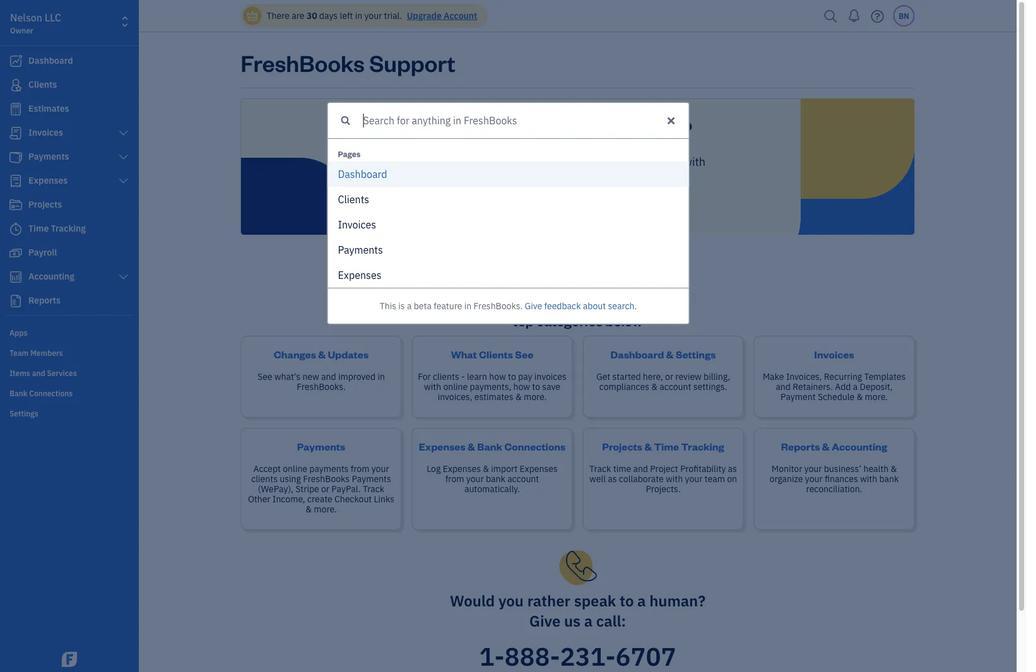 Task type: describe. For each thing, give the bounding box(es) containing it.
time
[[654, 439, 679, 453]]

& inside accept online payments from your clients using freshbooks payments (wepay), stripe or paypal. track other income, create checkout links & more.
[[306, 503, 312, 515]]

feedback
[[544, 300, 581, 312]]

clients inside for clients - learn how to pay invoices with online payments, how to save invoices, estimates & more.
[[433, 371, 459, 382]]

0 vertical spatial t
[[361, 193, 364, 206]]

y
[[349, 243, 354, 257]]

your left trial.
[[364, 10, 382, 21]]

bank inside monitor your business' health & organize your finances with bank reconciliation.
[[879, 473, 899, 485]]

import
[[491, 463, 518, 475]]

0 horizontal spatial support
[[369, 47, 455, 77]]

account for bank
[[508, 473, 539, 485]]

dashboard image
[[8, 55, 23, 68]]

give for feedback
[[525, 300, 542, 312]]

for
[[418, 371, 431, 382]]

save
[[542, 381, 560, 393]]

more. inside for clients - learn how to pay invoices with online payments, how to save invoices, estimates & more.
[[524, 391, 547, 403]]

recurring
[[824, 371, 862, 382]]

and inside track time and project profitability as well as collaborate with your team on projects.
[[633, 463, 648, 475]]

n right m
[[369, 243, 374, 257]]

there are 30 days left in your trial. upgrade account
[[267, 10, 477, 21]]

review
[[676, 371, 702, 382]]

bank inside log expenses & import expenses from your bank account automatically.
[[486, 473, 505, 485]]

top
[[513, 311, 534, 329]]

receive
[[549, 154, 586, 169]]

0 horizontal spatial o
[[353, 218, 358, 231]]

are
[[292, 10, 304, 21]]

track time and project profitability as well as collaborate with your team on projects.
[[589, 463, 737, 495]]

or inside accept online payments from your clients using freshbooks payments (wepay), stripe or paypal. track other income, create checkout links & more.
[[321, 483, 329, 495]]

with for reports & accounting
[[860, 473, 877, 485]]

project image
[[8, 199, 23, 211]]

time
[[613, 463, 631, 475]]

monitor
[[772, 463, 802, 475]]

team members image
[[9, 347, 135, 357]]

and inside make invoices, recurring templates and retainers. add a deposit, payment schedule & more.
[[776, 381, 791, 393]]

estimate image
[[8, 103, 23, 115]]

your inside track time and project profitability as well as collaborate with your team on projects.
[[685, 473, 703, 485]]

reports & accounting
[[781, 439, 887, 453]]

your left the finances
[[805, 473, 823, 485]]

expenses up log
[[419, 439, 466, 453]]

expenses right log
[[443, 463, 481, 475]]

c
[[338, 193, 344, 206]]

this
[[380, 300, 396, 312]]

links
[[374, 493, 395, 505]]

e
[[338, 269, 344, 282]]

more. inside make invoices, recurring templates and retainers. add a deposit, payment schedule & more.
[[865, 391, 888, 403]]

changes
[[274, 347, 316, 361]]

human?
[[650, 591, 706, 611]]

with for what clients see
[[424, 381, 441, 393]]

& left settings
[[666, 347, 674, 361]]

1 horizontal spatial o
[[367, 168, 372, 181]]

x
[[344, 269, 349, 282]]

invoices,
[[438, 391, 472, 403]]

this is a beta feature in freshbooks. give feedback about search.
[[380, 300, 637, 312]]

& inside log expenses & import expenses from your bank account automatically.
[[483, 463, 489, 475]]

account
[[444, 10, 477, 21]]

from inside accept online payments from your clients using freshbooks payments (wepay), stripe or paypal. track other income, create checkout links & more.
[[351, 463, 369, 475]]

1 horizontal spatial how
[[513, 381, 530, 393]]

account for settings
[[660, 381, 691, 393]]

updates
[[328, 347, 369, 361]]

days
[[319, 10, 338, 21]]

business'
[[824, 463, 862, 475]]

well
[[589, 473, 606, 485]]

& right reports
[[822, 439, 830, 453]]

visit
[[480, 291, 508, 309]]

invoices
[[814, 347, 854, 361]]

settings image
[[9, 408, 135, 418]]

a left d
[[372, 168, 378, 181]]

or inside visit our help centre or browse top categories below
[[613, 291, 627, 309]]

& inside for clients - learn how to pay invoices with online payments, how to save invoices, estimates & more.
[[516, 391, 522, 403]]

project
[[650, 463, 678, 475]]

deposit,
[[860, 381, 893, 393]]

c
[[361, 218, 366, 231]]

d a s h b o a r d
[[338, 168, 387, 181]]

what's
[[274, 371, 301, 382]]

projects.
[[646, 483, 681, 495]]

using
[[280, 473, 301, 485]]

r
[[378, 168, 381, 181]]

settings.
[[693, 381, 727, 393]]

b
[[361, 168, 367, 181]]

your inside accept online payments from your clients using freshbooks payments (wepay), stripe or paypal. track other income, create checkout links & more.
[[372, 463, 389, 475]]

below
[[605, 311, 643, 329]]

log
[[427, 463, 441, 475]]

billing,
[[704, 371, 730, 382]]

projects & time tracking
[[602, 439, 724, 453]]

chart image
[[8, 271, 23, 283]]

give feedback about search. link
[[525, 300, 637, 312]]

templates
[[864, 371, 906, 382]]

centre
[[567, 291, 611, 309]]

see inside see what's new and improved in freshbooks.
[[258, 371, 272, 382]]

checkout
[[335, 493, 372, 505]]

invoices
[[534, 371, 567, 382]]

p
[[349, 269, 355, 282]]

left
[[340, 10, 353, 21]]

us
[[564, 611, 581, 631]]

help
[[592, 114, 637, 144]]

for clients - learn how to pay invoices with online payments, how to save invoices, estimates & more.
[[418, 371, 567, 403]]

from inside log expenses & import expenses from your bank account automatically.
[[445, 473, 464, 485]]

0 horizontal spatial how
[[489, 371, 506, 382]]

here,
[[643, 371, 663, 382]]

payments inside accept online payments from your clients using freshbooks payments (wepay), stripe or paypal. track other income, create checkout links & more.
[[352, 473, 391, 485]]

in for improved
[[378, 371, 385, 382]]

e right y
[[363, 243, 369, 257]]

expenses down connections
[[520, 463, 558, 475]]

pay
[[518, 371, 532, 382]]

in for left
[[355, 10, 362, 21]]

how can we help you?
[[463, 114, 693, 144]]

n right l on the left top
[[355, 193, 361, 206]]

p
[[338, 243, 344, 257]]

payments,
[[470, 381, 511, 393]]

income,
[[273, 493, 305, 505]]

freshbooks image
[[59, 652, 80, 667]]

& left bank
[[468, 439, 475, 453]]

0 horizontal spatial payments
[[297, 439, 345, 453]]

e right l on the left top
[[350, 193, 355, 206]]

& inside get started here, or review billing, compliances & account settings.
[[652, 381, 658, 393]]

expenses & bank connections
[[419, 439, 566, 453]]

to inside would you rather speak to a human? give us a call:
[[620, 591, 634, 611]]

e right v
[[366, 218, 371, 231]]

help centre link
[[535, 291, 611, 309]]

invoices,
[[786, 371, 822, 382]]

e right x
[[355, 269, 360, 282]]

n right p
[[360, 269, 366, 282]]

trial.
[[384, 10, 402, 21]]

option
[[513, 169, 545, 184]]

projects
[[602, 439, 642, 453]]

money image
[[8, 247, 23, 259]]



Task type: vqa. For each thing, say whether or not it's contained in the screenshot.
Monthly at the right of page
no



Task type: locate. For each thing, give the bounding box(es) containing it.
account inside get started here, or review billing, compliances & account settings.
[[660, 381, 691, 393]]

as right well
[[608, 473, 617, 485]]

your up links
[[372, 463, 389, 475]]

in
[[355, 10, 362, 21], [464, 300, 472, 312], [378, 371, 385, 382]]

in right left
[[355, 10, 362, 21]]

visit our help centre or browse top categories below
[[480, 291, 675, 329]]

or right here, on the bottom of the page
[[665, 371, 673, 382]]

2 bank from the left
[[879, 473, 899, 485]]

see up pay
[[515, 347, 533, 361]]

support down instant
[[602, 169, 643, 184]]

0 horizontal spatial online
[[283, 463, 307, 475]]

1 chevron large down image from the top
[[118, 128, 129, 138]]

in for feature
[[464, 300, 472, 312]]

contact
[[561, 169, 599, 184]]

a inside "ask a question and receive an instant answer, with option to contact support"
[[471, 154, 478, 169]]

schedule
[[818, 391, 855, 403]]

1 vertical spatial account
[[508, 473, 539, 485]]

payments up payments
[[297, 439, 345, 453]]

1 bank from the left
[[486, 473, 505, 485]]

and right new
[[321, 371, 336, 382]]

online up 'stripe'
[[283, 463, 307, 475]]

0 vertical spatial track
[[590, 463, 611, 475]]

2 horizontal spatial more.
[[865, 391, 888, 403]]

we
[[558, 114, 587, 144]]

0 horizontal spatial from
[[351, 463, 369, 475]]

and left retainers.
[[776, 381, 791, 393]]

1 horizontal spatial as
[[728, 463, 737, 475]]

1 horizontal spatial online
[[443, 381, 468, 393]]

from
[[351, 463, 369, 475], [445, 473, 464, 485]]

about
[[583, 300, 606, 312]]

o left 'r'
[[367, 168, 372, 181]]

a inside make invoices, recurring templates and retainers. add a deposit, payment schedule & more.
[[853, 381, 858, 393]]

finances
[[825, 473, 858, 485]]

make
[[763, 371, 784, 382]]

freshbooks
[[241, 47, 365, 77], [303, 473, 350, 485]]

1 horizontal spatial payments
[[352, 473, 391, 485]]

freshbooks up the 'create'
[[303, 473, 350, 485]]

what clients see
[[451, 347, 533, 361]]

to down receive
[[548, 169, 558, 184]]

payments
[[297, 439, 345, 453], [352, 473, 391, 485]]

your inside log expenses & import expenses from your bank account automatically.
[[466, 473, 484, 485]]

automatically.
[[464, 483, 520, 495]]

see what's new and improved in freshbooks.
[[258, 371, 385, 393]]

1 horizontal spatial clients
[[433, 371, 459, 382]]

1 vertical spatial payments
[[352, 473, 391, 485]]

to
[[548, 169, 558, 184], [508, 371, 516, 382], [532, 381, 540, 393], [620, 591, 634, 611]]

monitor your business' health & organize your finances with bank reconciliation.
[[770, 463, 899, 495]]

0 horizontal spatial freshbooks.
[[297, 381, 346, 393]]

a left m
[[344, 243, 349, 257]]

you?
[[642, 114, 693, 144]]

1 vertical spatial see
[[258, 371, 272, 382]]

0 horizontal spatial track
[[363, 483, 385, 495]]

profitability
[[680, 463, 726, 475]]

1 vertical spatial freshbooks.
[[297, 381, 346, 393]]

or up below
[[613, 291, 627, 309]]

estimates
[[474, 391, 513, 403]]

1 vertical spatial t
[[374, 243, 378, 257]]

connections
[[504, 439, 566, 453]]

& inside make invoices, recurring templates and retainers. add a deposit, payment schedule & more.
[[857, 391, 863, 403]]

1 vertical spatial clients
[[251, 473, 278, 485]]

how left save
[[513, 381, 530, 393]]

0 vertical spatial payments
[[297, 439, 345, 453]]

t right l on the left top
[[361, 193, 364, 206]]

Search for anything in FreshBooks text field
[[328, 103, 659, 138]]

and right the time
[[633, 463, 648, 475]]

0 vertical spatial freshbooks
[[241, 47, 365, 77]]

1 horizontal spatial or
[[613, 291, 627, 309]]

there
[[267, 10, 290, 21]]

chevron large down image for payment icon
[[118, 152, 129, 162]]

0 vertical spatial i
[[347, 193, 350, 206]]

30
[[307, 10, 317, 21]]

& down 'stripe'
[[306, 503, 312, 515]]

1 horizontal spatial from
[[445, 473, 464, 485]]

account left settings.
[[660, 381, 691, 393]]

1 horizontal spatial t
[[374, 243, 378, 257]]

o left c
[[353, 218, 358, 231]]

0 vertical spatial see
[[515, 347, 533, 361]]

from right log
[[445, 473, 464, 485]]

0 horizontal spatial i
[[347, 193, 350, 206]]

2 horizontal spatial or
[[665, 371, 673, 382]]

give for us
[[529, 611, 561, 631]]

1 vertical spatial i
[[358, 218, 361, 231]]

freshbooks. for improved
[[297, 381, 346, 393]]

clients up other on the left bottom of page
[[251, 473, 278, 485]]

your down reports
[[804, 463, 822, 475]]

with right the finances
[[860, 473, 877, 485]]

account inside log expenses & import expenses from your bank account automatically.
[[508, 473, 539, 485]]

1 vertical spatial support
[[602, 169, 643, 184]]

pages
[[338, 149, 361, 159]]

account down connections
[[508, 473, 539, 485]]

timer image
[[8, 223, 23, 235]]

0 vertical spatial or
[[613, 291, 627, 309]]

bank connections image
[[9, 388, 135, 398]]

retainers.
[[793, 381, 833, 393]]

1 vertical spatial online
[[283, 463, 307, 475]]

bank
[[477, 439, 502, 453]]

items and services image
[[9, 367, 135, 377]]

how up estimates
[[489, 371, 506, 382]]

online inside accept online payments from your clients using freshbooks payments (wepay), stripe or paypal. track other income, create checkout links & more.
[[283, 463, 307, 475]]

organize
[[770, 473, 803, 485]]

in right 'improved' on the bottom of page
[[378, 371, 385, 382]]

e
[[350, 193, 355, 206], [366, 218, 371, 231], [363, 243, 369, 257], [355, 269, 360, 282], [371, 269, 377, 282]]

0 horizontal spatial t
[[361, 193, 364, 206]]

support down "upgrade"
[[369, 47, 455, 77]]

2 vertical spatial chevron large down image
[[118, 176, 129, 186]]

payments
[[309, 463, 349, 475]]

team
[[705, 473, 725, 485]]

0 horizontal spatial as
[[608, 473, 617, 485]]

online
[[443, 381, 468, 393], [283, 463, 307, 475]]

report image
[[8, 295, 23, 307]]

would
[[450, 591, 495, 611]]

nelson
[[10, 11, 42, 24]]

payments up links
[[352, 473, 391, 485]]

crown image
[[246, 9, 259, 22]]

freshbooks support
[[241, 47, 455, 77]]

online right 'for'
[[443, 381, 468, 393]]

to up call:
[[620, 591, 634, 611]]

invoice image
[[8, 127, 23, 139]]

payment image
[[8, 151, 23, 163]]

chevron large down image for invoice icon
[[118, 128, 129, 138]]

0 vertical spatial freshbooks.
[[474, 300, 523, 312]]

0 horizontal spatial in
[[355, 10, 362, 21]]

stripe
[[295, 483, 319, 495]]

1 vertical spatial give
[[529, 611, 561, 631]]

1 vertical spatial track
[[363, 483, 385, 495]]

e right p
[[371, 269, 377, 282]]

t right m
[[374, 243, 378, 257]]

with inside for clients - learn how to pay invoices with online payments, how to save invoices, estimates & more.
[[424, 381, 441, 393]]

1 vertical spatial o
[[353, 218, 358, 231]]

& left import
[[483, 463, 489, 475]]

in right feature
[[464, 300, 472, 312]]

0 vertical spatial in
[[355, 10, 362, 21]]

a right is
[[407, 300, 412, 312]]

from up the paypal.
[[351, 463, 369, 475]]

main element
[[0, 0, 170, 672]]

categories
[[537, 311, 603, 329]]

& inside monitor your business' health & organize your finances with bank reconciliation.
[[891, 463, 897, 475]]

reports
[[781, 439, 820, 453]]

a left h
[[345, 168, 350, 181]]

with right answer,
[[684, 154, 706, 169]]

more. down pay
[[524, 391, 547, 403]]

track left the time
[[590, 463, 611, 475]]

get started here, or review billing, compliances & account settings.
[[596, 371, 730, 393]]

as right team
[[728, 463, 737, 475]]

to left pay
[[508, 371, 516, 382]]

& up new
[[318, 347, 326, 361]]

your left team
[[685, 473, 703, 485]]

1 horizontal spatial freshbooks.
[[474, 300, 523, 312]]

clients inside accept online payments from your clients using freshbooks payments (wepay), stripe or paypal. track other income, create checkout links & more.
[[251, 473, 278, 485]]

with inside "ask a question and receive an instant answer, with option to contact support"
[[684, 154, 706, 169]]

support inside "ask a question and receive an instant answer, with option to contact support"
[[602, 169, 643, 184]]

online inside for clients - learn how to pay invoices with online payments, how to save invoices, estimates & more.
[[443, 381, 468, 393]]

expenses
[[419, 439, 466, 453], [443, 463, 481, 475], [520, 463, 558, 475]]

and inside "ask a question and receive an instant answer, with option to contact support"
[[527, 154, 546, 169]]

expense image
[[8, 175, 23, 187]]

changes & updates
[[274, 347, 369, 361]]

1 horizontal spatial track
[[590, 463, 611, 475]]

in inside see what's new and improved in freshbooks.
[[378, 371, 385, 382]]

give down rather
[[529, 611, 561, 631]]

h
[[355, 168, 361, 181]]

a right ask
[[471, 154, 478, 169]]

freshbooks. for feature
[[474, 300, 523, 312]]

chevron large down image
[[118, 128, 129, 138], [118, 152, 129, 162], [118, 176, 129, 186]]

0 vertical spatial chevron large down image
[[118, 128, 129, 138]]

a right add
[[853, 381, 858, 393]]

upgrade account link
[[404, 10, 477, 21]]

to inside "ask a question and receive an instant answer, with option to contact support"
[[548, 169, 558, 184]]

1 horizontal spatial i
[[358, 218, 361, 231]]

1 vertical spatial in
[[464, 300, 472, 312]]

1 horizontal spatial see
[[515, 347, 533, 361]]

apps image
[[9, 327, 135, 337]]

2 horizontal spatial in
[[464, 300, 472, 312]]

2 vertical spatial in
[[378, 371, 385, 382]]

give left feedback
[[525, 300, 542, 312]]

with
[[684, 154, 706, 169], [424, 381, 441, 393], [666, 473, 683, 485], [860, 473, 877, 485]]

nelson llc owner
[[10, 11, 61, 35]]

& right started
[[652, 381, 658, 393]]

clients left -
[[433, 371, 459, 382]]

d
[[381, 168, 387, 181]]

with inside monitor your business' health & organize your finances with bank reconciliation.
[[860, 473, 877, 485]]

track inside track time and project profitability as well as collaborate with your team on projects.
[[590, 463, 611, 475]]

with inside track time and project profitability as well as collaborate with your team on projects.
[[666, 473, 683, 485]]

client image
[[8, 79, 23, 92]]

and inside see what's new and improved in freshbooks.
[[321, 371, 336, 382]]

d
[[338, 168, 345, 181]]

1 horizontal spatial in
[[378, 371, 385, 382]]

0 vertical spatial support
[[369, 47, 455, 77]]

0 vertical spatial online
[[443, 381, 468, 393]]

0 horizontal spatial or
[[321, 483, 329, 495]]

freshbooks inside accept online payments from your clients using freshbooks payments (wepay), stripe or paypal. track other income, create checkout links & more.
[[303, 473, 350, 485]]

to left save
[[532, 381, 540, 393]]

ask a question and receive an instant answer, with option to contact support
[[450, 154, 706, 184]]

and
[[527, 154, 546, 169], [321, 371, 336, 382], [776, 381, 791, 393], [633, 463, 648, 475]]

0 horizontal spatial bank
[[486, 473, 505, 485]]

bank
[[486, 473, 505, 485], [879, 473, 899, 485]]

chevron large down image for expense icon at the top of page
[[118, 176, 129, 186]]

dashboard & settings
[[611, 347, 716, 361]]

dashboard
[[611, 347, 664, 361]]

2 chevron large down image from the top
[[118, 152, 129, 162]]

question
[[480, 154, 525, 169]]

your left import
[[466, 473, 484, 485]]

freshbooks. down changes & updates
[[297, 381, 346, 393]]

(wepay),
[[258, 483, 293, 495]]

go to help image
[[867, 7, 888, 26]]

0 vertical spatial clients
[[433, 371, 459, 382]]

and up option
[[527, 154, 546, 169]]

i right c
[[347, 193, 350, 206]]

& left time
[[644, 439, 652, 453]]

instant
[[604, 154, 639, 169]]

1 horizontal spatial support
[[602, 169, 643, 184]]

e x p e n s e s
[[338, 269, 382, 282]]

0 horizontal spatial clients
[[251, 473, 278, 485]]

learn
[[467, 371, 487, 382]]

search image
[[821, 7, 841, 26]]

with for how can we help you?
[[684, 154, 706, 169]]

track
[[590, 463, 611, 475], [363, 483, 385, 495]]

1 vertical spatial or
[[665, 371, 673, 382]]

i
[[347, 193, 350, 206], [358, 218, 361, 231]]

with right collaborate
[[666, 473, 683, 485]]

more. inside accept online payments from your clients using freshbooks payments (wepay), stripe or paypal. track other income, create checkout links & more.
[[314, 503, 337, 515]]

accept
[[253, 463, 281, 475]]

or right 'stripe'
[[321, 483, 329, 495]]

freshbooks. inside see what's new and improved in freshbooks.
[[297, 381, 346, 393]]

l
[[344, 193, 347, 206]]

bank down 'accounting'
[[879, 473, 899, 485]]

beta
[[414, 300, 432, 312]]

give inside would you rather speak to a human? give us a call:
[[529, 611, 561, 631]]

how
[[489, 371, 506, 382], [513, 381, 530, 393]]

more. down templates
[[865, 391, 888, 403]]

0 vertical spatial o
[[367, 168, 372, 181]]

give
[[525, 300, 542, 312], [529, 611, 561, 631]]

0 horizontal spatial see
[[258, 371, 272, 382]]

0 vertical spatial account
[[660, 381, 691, 393]]

new
[[303, 371, 319, 382]]

& right health
[[891, 463, 897, 475]]

0 vertical spatial give
[[525, 300, 542, 312]]

0 horizontal spatial more.
[[314, 503, 337, 515]]

a right us
[[584, 611, 593, 631]]

a left "human?"
[[637, 591, 646, 611]]

chevron large down image
[[118, 272, 129, 282]]

s
[[350, 168, 355, 181], [364, 193, 369, 206], [371, 218, 376, 231], [378, 243, 383, 257], [366, 269, 371, 282], [377, 269, 382, 282]]

answer,
[[642, 154, 681, 169]]

i right v
[[358, 218, 361, 231]]

1 horizontal spatial more.
[[524, 391, 547, 403]]

see left what's
[[258, 371, 272, 382]]

1 vertical spatial chevron large down image
[[118, 152, 129, 162]]

2 vertical spatial or
[[321, 483, 329, 495]]

1 vertical spatial freshbooks
[[303, 473, 350, 485]]

c l i e n t s
[[338, 193, 369, 206]]

track right the paypal.
[[363, 483, 385, 495]]

freshbooks. up 'clients'
[[474, 300, 523, 312]]

rather
[[527, 591, 571, 611]]

& right add
[[857, 391, 863, 403]]

account
[[660, 381, 691, 393], [508, 473, 539, 485]]

i
[[338, 218, 342, 231]]

1 horizontal spatial bank
[[879, 473, 899, 485]]

more. down 'stripe'
[[314, 503, 337, 515]]

get
[[596, 371, 610, 382]]

bank down expenses & bank connections
[[486, 473, 505, 485]]

freshbooks down are
[[241, 47, 365, 77]]

3 chevron large down image from the top
[[118, 176, 129, 186]]

upgrade
[[407, 10, 442, 21]]

log expenses & import expenses from your bank account automatically.
[[427, 463, 558, 495]]

accounting
[[832, 439, 887, 453]]

with left -
[[424, 381, 441, 393]]

& down pay
[[516, 391, 522, 403]]

0 horizontal spatial account
[[508, 473, 539, 485]]

1 horizontal spatial account
[[660, 381, 691, 393]]

would you rather speak to a human? give us a call:
[[450, 591, 706, 631]]

track inside accept online payments from your clients using freshbooks payments (wepay), stripe or paypal. track other income, create checkout links & more.
[[363, 483, 385, 495]]

or inside get started here, or review billing, compliances & account settings.
[[665, 371, 673, 382]]

payment
[[781, 391, 816, 403]]

clients
[[479, 347, 513, 361]]

n left c
[[342, 218, 348, 231]]



